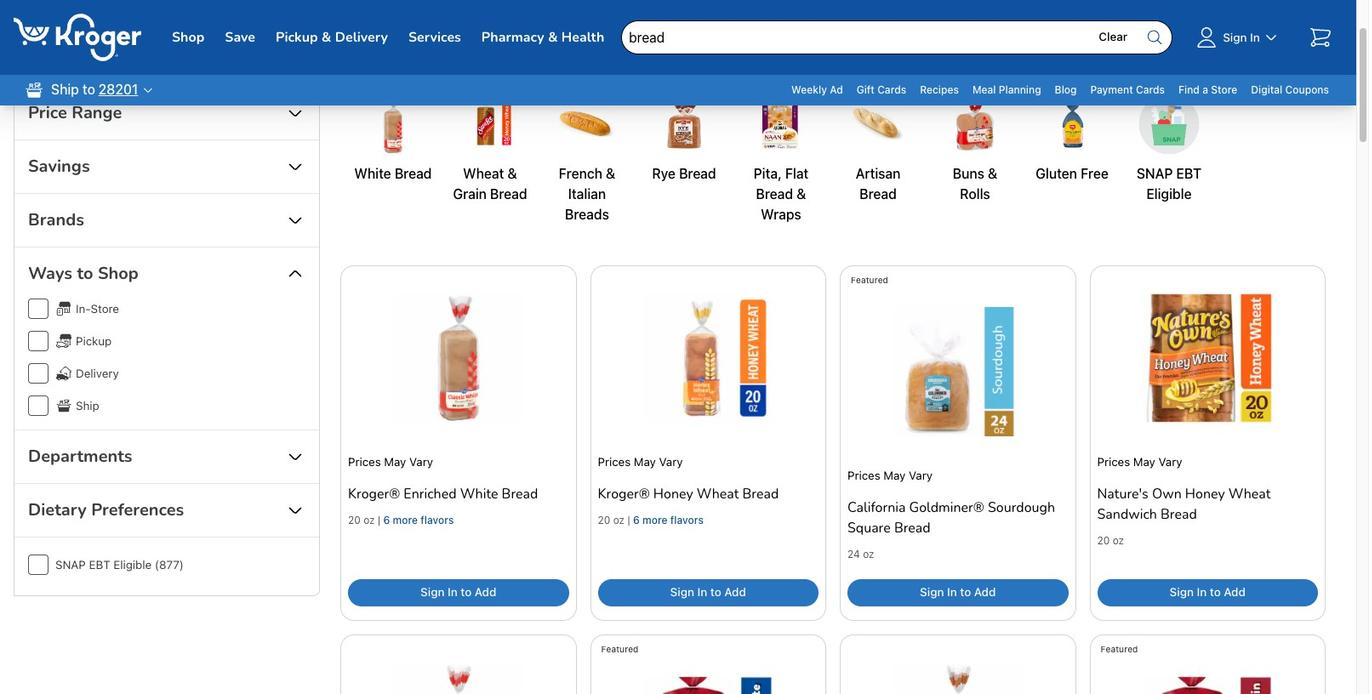 Task type: locate. For each thing, give the bounding box(es) containing it.
buns & rolls image
[[937, 85, 1015, 163]]

in for 1st 'sign in to add' button from the right
[[1198, 586, 1208, 600]]

snap inside snap ebt eligible
[[1137, 166, 1174, 181]]

california goldminer® sourdough square bread
[[848, 499, 1056, 538]]

1 horizontal spatial 20
[[598, 514, 611, 527]]

4 sign in to add from the left
[[1170, 586, 1246, 600]]

ebt down the open the dietary preferences filter element
[[89, 559, 110, 572]]

0 horizontal spatial shop
[[98, 262, 139, 285]]

white right enriched
[[460, 485, 498, 504]]

1 horizontal spatial more
[[643, 514, 668, 527]]

1 20 oz | 6 more flavors from the left
[[348, 514, 454, 527]]

20
[[348, 514, 361, 527], [598, 514, 611, 527], [1098, 535, 1111, 547]]

& down wheat & grain bread image
[[508, 166, 517, 181]]

blog
[[1055, 83, 1077, 96]]

shop up 'in-store'
[[98, 262, 139, 285]]

buns & rolls
[[953, 166, 998, 202]]

ship for ship
[[76, 399, 99, 413]]

1 horizontal spatial kroger®
[[598, 485, 650, 504]]

pharmacy & health
[[482, 28, 605, 47]]

0 horizontal spatial pickup
[[76, 335, 112, 348]]

1 horizontal spatial eligible
[[1147, 186, 1193, 202]]

sign in to add button
[[348, 580, 569, 607], [598, 580, 819, 607], [848, 580, 1069, 607], [1098, 580, 1319, 607]]

(877)
[[155, 559, 184, 572]]

0 horizontal spatial eligible
[[114, 559, 152, 572]]

brands button
[[28, 201, 306, 240]]

in for third 'sign in to add' button from the left
[[948, 586, 958, 600]]

Delivery checkbox
[[28, 364, 49, 384]]

bread inside "link"
[[679, 166, 717, 181]]

20 oz | 6 more flavors down enriched
[[348, 514, 454, 527]]

sign in to add
[[421, 586, 497, 600], [671, 586, 747, 600], [921, 586, 996, 600], [1170, 586, 1246, 600]]

1 horizontal spatial featured
[[851, 275, 889, 285]]

oz down 'kroger® enriched white bread' at left
[[364, 514, 375, 527]]

kroger® white sandwich bread image
[[394, 663, 523, 695]]

wheat & grain bread image
[[451, 85, 530, 163]]

ebt
[[1177, 166, 1202, 181], [89, 559, 110, 572]]

services
[[409, 28, 461, 47]]

2 cards from the left
[[1137, 83, 1166, 96]]

bread inside california goldminer® sourdough square bread
[[895, 519, 931, 538]]

pickup for pickup
[[76, 335, 112, 348]]

1 6 from the left
[[383, 514, 390, 527]]

rolls
[[961, 186, 991, 202]]

meal planning link
[[966, 75, 1049, 106]]

1 vertical spatial white
[[460, 485, 498, 504]]

2 6 more flavors link from the left
[[633, 512, 704, 527]]

prices up 'kroger® enriched white bread' at left
[[348, 456, 381, 469]]

bread
[[395, 166, 432, 181], [679, 166, 717, 181], [490, 186, 528, 202], [756, 186, 794, 202], [860, 186, 897, 202], [502, 485, 538, 504], [743, 485, 779, 504], [1161, 506, 1198, 524], [895, 519, 931, 538]]

eligible
[[1147, 186, 1193, 202], [114, 559, 152, 572]]

digital coupons
[[1252, 83, 1330, 96]]

cards right payment
[[1137, 83, 1166, 96]]

0 vertical spatial delivery
[[335, 28, 388, 47]]

featured
[[851, 275, 889, 285], [602, 645, 639, 655], [1101, 645, 1139, 655]]

may up california
[[884, 469, 906, 483]]

buns & rolls link
[[937, 85, 1015, 204]]

more down kroger® honey wheat bread
[[643, 514, 668, 527]]

california
[[848, 499, 906, 518]]

& left "health"
[[548, 28, 558, 47]]

in for first 'sign in to add' button
[[448, 586, 458, 600]]

flavors
[[421, 514, 454, 527], [671, 514, 704, 527]]

2 honey from the left
[[1186, 485, 1226, 504]]

1 horizontal spatial 6 more flavors link
[[633, 512, 704, 527]]

6 down 'kroger® enriched white bread' at left
[[383, 514, 390, 527]]

kroger® honey wheat bread image
[[644, 294, 773, 423]]

ebt for snap ebt eligible (877)
[[89, 559, 110, 572]]

ebt inside snap ebt eligible
[[1177, 166, 1202, 181]]

| down 'kroger® enriched white bread' at left
[[378, 514, 381, 527]]

1 sign in to add from the left
[[421, 586, 497, 600]]

find a store link
[[1172, 75, 1245, 106]]

0 vertical spatial pickup
[[276, 28, 318, 47]]

20 oz | 6 more flavors
[[348, 514, 454, 527], [598, 514, 704, 527]]

gift
[[857, 83, 875, 96]]

0 vertical spatial shop
[[172, 28, 205, 47]]

24 oz
[[848, 548, 875, 561]]

search image
[[1145, 27, 1166, 48]]

gluten
[[1036, 166, 1078, 181]]

0 horizontal spatial wheat
[[463, 166, 504, 181]]

| down kroger® honey wheat bread
[[628, 514, 631, 527]]

shop
[[172, 28, 205, 47], [98, 262, 139, 285]]

sort
[[1145, 29, 1168, 43]]

1 vertical spatial snap
[[55, 559, 86, 572]]

1 kroger® from the left
[[348, 485, 400, 504]]

eligible left (877)
[[114, 559, 152, 572]]

sign
[[1224, 31, 1248, 44], [421, 586, 445, 600], [671, 586, 695, 600], [921, 586, 945, 600], [1170, 586, 1194, 600]]

blog link
[[1049, 75, 1084, 106]]

prices may vary up california
[[848, 469, 933, 483]]

2 horizontal spatial featured
[[1101, 645, 1139, 655]]

2 add from the left
[[725, 586, 747, 600]]

departments button
[[28, 438, 306, 477]]

1 horizontal spatial |
[[628, 514, 631, 527]]

4 sign in to add button from the left
[[1098, 580, 1319, 607]]

nature's
[[1098, 485, 1149, 504]]

0 horizontal spatial 20
[[348, 514, 361, 527]]

1 vertical spatial ship
[[76, 399, 99, 413]]

wheat inside "wheat & grain bread"
[[463, 166, 504, 181]]

1 horizontal spatial ebt
[[1177, 166, 1202, 181]]

1 | from the left
[[378, 514, 381, 527]]

ship
[[51, 82, 79, 97], [76, 399, 99, 413]]

1 vertical spatial ebt
[[89, 559, 110, 572]]

prices up kroger® honey wheat bread
[[598, 456, 631, 469]]

1 horizontal spatial delivery
[[335, 28, 388, 47]]

rye bread image
[[645, 85, 724, 163]]

gluten free image
[[1034, 85, 1112, 163]]

1 horizontal spatial honey
[[1186, 485, 1226, 504]]

0 horizontal spatial white
[[355, 166, 391, 181]]

1 horizontal spatial flavors
[[671, 514, 704, 527]]

ship up price range on the left
[[51, 82, 79, 97]]

6 down kroger® honey wheat bread
[[633, 514, 640, 527]]

bread inside pita, flat bread & wraps
[[756, 186, 794, 202]]

2 20 oz | 6 more flavors from the left
[[598, 514, 704, 527]]

snap ebt eligible image
[[1131, 85, 1209, 163]]

weekly ad link
[[785, 75, 850, 106]]

snap
[[1137, 166, 1174, 181], [55, 559, 86, 572]]

1 cards from the left
[[878, 83, 907, 96]]

to
[[83, 82, 95, 97], [77, 262, 93, 285], [461, 586, 472, 600], [711, 586, 722, 600], [961, 586, 972, 600], [1211, 586, 1222, 600]]

1 more from the left
[[393, 514, 418, 527]]

20 oz | 6 more flavors down kroger® honey wheat bread
[[598, 514, 704, 527]]

white down white bread image
[[355, 166, 391, 181]]

breads
[[565, 207, 610, 222]]

6 more flavors link down enriched
[[383, 512, 454, 527]]

1 horizontal spatial snap
[[1137, 166, 1174, 181]]

2 kroger® from the left
[[598, 485, 650, 504]]

oz down sandwich
[[1113, 535, 1125, 547]]

0 horizontal spatial flavors
[[421, 514, 454, 527]]

0 horizontal spatial delivery
[[76, 367, 119, 381]]

prices may vary up enriched
[[348, 456, 433, 469]]

4 add from the left
[[1225, 586, 1246, 600]]

pickup down 'in-store'
[[76, 335, 112, 348]]

prices may vary up nature's
[[1098, 456, 1183, 469]]

savings button
[[28, 147, 306, 186]]

0 horizontal spatial kroger®
[[348, 485, 400, 504]]

& left bread
[[322, 28, 332, 47]]

0 vertical spatial snap
[[1137, 166, 1174, 181]]

0 vertical spatial ship
[[51, 82, 79, 97]]

services button
[[402, 23, 468, 52]]

0 horizontal spatial 6 more flavors link
[[383, 512, 454, 527]]

artisan bread link
[[839, 85, 918, 204]]

1 horizontal spatial cards
[[1137, 83, 1166, 96]]

ship right ship 'option'
[[76, 399, 99, 413]]

ship to 28201
[[51, 82, 138, 97]]

wheat
[[463, 166, 504, 181], [697, 485, 739, 504], [1229, 485, 1272, 504]]

0 horizontal spatial featured
[[602, 645, 639, 655]]

0 horizontal spatial snap
[[55, 559, 86, 572]]

pickup & delivery
[[276, 28, 388, 47]]

square
[[848, 519, 891, 538]]

shop left save
[[172, 28, 205, 47]]

snap ebt eligible link
[[1131, 85, 1209, 204]]

store
[[1212, 83, 1238, 96], [91, 302, 119, 316]]

rye bread
[[652, 166, 717, 181]]

0 horizontal spatial ebt
[[89, 559, 110, 572]]

delivery right delivery checkbox at bottom left
[[76, 367, 119, 381]]

2 6 from the left
[[633, 514, 640, 527]]

1 flavors from the left
[[421, 514, 454, 527]]

own
[[1153, 485, 1182, 504]]

store down collapse the ways to shop filter element
[[91, 302, 119, 316]]

0 horizontal spatial 6
[[383, 514, 390, 527]]

open the brands filter element
[[28, 208, 84, 233]]

0 horizontal spatial 20 oz | 6 more flavors
[[348, 514, 454, 527]]

kroger® enriched white bread image
[[394, 294, 523, 423]]

recipes
[[921, 83, 959, 96]]

snap right 'snap ebt eligible' option
[[55, 559, 86, 572]]

& for french
[[606, 166, 616, 181]]

prices
[[348, 456, 381, 469], [598, 456, 631, 469], [1098, 456, 1131, 469], [848, 469, 881, 483]]

dietary preferences button
[[28, 491, 306, 530]]

open the savings filter element
[[28, 154, 90, 180]]

& for pharmacy
[[548, 28, 558, 47]]

2 | from the left
[[628, 514, 631, 527]]

1 6 more flavors link from the left
[[383, 512, 454, 527]]

0 vertical spatial eligible
[[1147, 186, 1193, 202]]

featured for the canyon bakehouse country white gluten free 100% whole grain sandwich bread fresh image on the bottom of the page
[[602, 645, 639, 655]]

eligible for snap ebt eligible
[[1147, 186, 1193, 202]]

find
[[1179, 83, 1200, 96]]

eligible inside snap ebt eligible
[[1147, 186, 1193, 202]]

kroger® soft wheat bread image
[[894, 663, 1023, 695]]

1 vertical spatial store
[[91, 302, 119, 316]]

products
[[106, 42, 174, 65]]

2 more from the left
[[643, 514, 668, 527]]

1 vertical spatial pickup
[[76, 335, 112, 348]]

6 more flavors link
[[383, 512, 454, 527], [633, 512, 704, 527]]

featured for 'canyon bakehouse ancient grain 100% whole grain gluten free sandwich bread fresh' image
[[1101, 645, 1139, 655]]

20 oz | 6 more flavors for honey
[[598, 514, 704, 527]]

delivery left services
[[335, 28, 388, 47]]

may
[[384, 456, 406, 469], [634, 456, 656, 469], [1134, 456, 1156, 469], [884, 469, 906, 483]]

may up kroger® honey wheat bread
[[634, 456, 656, 469]]

snap down the snap ebt eligible image
[[1137, 166, 1174, 181]]

in
[[1251, 31, 1261, 44], [448, 586, 458, 600], [698, 586, 708, 600], [948, 586, 958, 600], [1198, 586, 1208, 600]]

& right french
[[606, 166, 616, 181]]

0 horizontal spatial |
[[378, 514, 381, 527]]

kroger® for kroger® enriched white bread
[[348, 485, 400, 504]]

1 horizontal spatial 6
[[633, 514, 640, 527]]

0 horizontal spatial cards
[[878, 83, 907, 96]]

vary up kroger® honey wheat bread
[[659, 456, 683, 469]]

pickup right save
[[276, 28, 318, 47]]

french & italian breads link
[[548, 85, 627, 225]]

more
[[393, 514, 418, 527], [643, 514, 668, 527]]

1 vertical spatial delivery
[[76, 367, 119, 381]]

0 horizontal spatial store
[[91, 302, 119, 316]]

sign in button
[[1187, 17, 1294, 58]]

ways
[[28, 262, 72, 285]]

2 sign in to add button from the left
[[598, 580, 819, 607]]

account menu image
[[1194, 24, 1221, 51]]

italian
[[569, 186, 606, 202]]

digital
[[1252, 83, 1283, 96]]

prices up california
[[848, 469, 881, 483]]

1 horizontal spatial store
[[1212, 83, 1238, 96]]

may up enriched
[[384, 456, 406, 469]]

grain
[[453, 186, 487, 202]]

in inside "dropdown button"
[[1251, 31, 1261, 44]]

3 sign in to add button from the left
[[848, 580, 1069, 607]]

a
[[1203, 83, 1209, 96]]

store right a
[[1212, 83, 1238, 96]]

& for buns
[[988, 166, 998, 181]]

1 horizontal spatial shop
[[172, 28, 205, 47]]

& inside buns & rolls
[[988, 166, 998, 181]]

kroger® honey wheat bread link
[[598, 478, 819, 512]]

1 vertical spatial eligible
[[114, 559, 152, 572]]

2,612
[[427, 23, 472, 46]]

& inside "wheat & grain bread"
[[508, 166, 517, 181]]

ebt down the snap ebt eligible image
[[1177, 166, 1202, 181]]

snap ebt eligible (877)
[[55, 559, 184, 572]]

2 sign in to add from the left
[[671, 586, 747, 600]]

flavors down kroger® honey wheat bread
[[671, 514, 704, 527]]

6 more flavors link down kroger® honey wheat bread
[[633, 512, 704, 527]]

0 horizontal spatial honey
[[654, 485, 694, 504]]

1 vertical spatial shop
[[98, 262, 139, 285]]

more down enriched
[[393, 514, 418, 527]]

wraps
[[761, 207, 802, 222]]

kroger logo image
[[14, 14, 141, 61]]

pickup for pickup & delivery
[[276, 28, 318, 47]]

1 horizontal spatial pickup
[[276, 28, 318, 47]]

0 vertical spatial ebt
[[1177, 166, 1202, 181]]

eligible down the snap ebt eligible image
[[1147, 186, 1193, 202]]

& inside french & italian breads
[[606, 166, 616, 181]]

flavors down 'kroger® enriched white bread' at left
[[421, 514, 454, 527]]

2 flavors from the left
[[671, 514, 704, 527]]

ebt for snap ebt eligible
[[1177, 166, 1202, 181]]

2 horizontal spatial wheat
[[1229, 485, 1272, 504]]

cards right gift
[[878, 83, 907, 96]]

1 sign in to add button from the left
[[348, 580, 569, 607]]

pickup inside dropdown button
[[276, 28, 318, 47]]

& for wheat
[[508, 166, 517, 181]]

0 horizontal spatial more
[[393, 514, 418, 527]]

1 horizontal spatial 20 oz | 6 more flavors
[[598, 514, 704, 527]]

& right buns
[[988, 166, 998, 181]]

health
[[562, 28, 605, 47]]

& down flat
[[797, 186, 807, 202]]

0 vertical spatial store
[[1212, 83, 1238, 96]]

more for enriched
[[393, 514, 418, 527]]



Task type: describe. For each thing, give the bounding box(es) containing it.
flavors for honey
[[671, 514, 704, 527]]

dietary preferences
[[28, 499, 184, 522]]

prices may vary up kroger® honey wheat bread
[[598, 456, 683, 469]]

to inside collapse the ways to shop filter element
[[77, 262, 93, 285]]

Pickup checkbox
[[28, 331, 49, 352]]

canyon bakehouse country white gluten free 100% whole grain sandwich bread fresh image
[[644, 677, 773, 695]]

1 add from the left
[[475, 586, 497, 600]]

open the dietary preferences filter element
[[28, 498, 184, 524]]

artisan
[[856, 166, 901, 181]]

Ship checkbox
[[28, 396, 49, 416]]

ship for ship to 28201
[[51, 82, 79, 97]]

bread inside "wheat & grain bread"
[[490, 186, 528, 202]]

bread
[[341, 13, 413, 49]]

cards for gift cards
[[878, 83, 907, 96]]

free
[[1081, 166, 1109, 181]]

planning
[[999, 83, 1042, 96]]

sign in
[[1224, 31, 1261, 44]]

2 horizontal spatial 20
[[1098, 535, 1111, 547]]

6 for enriched
[[383, 514, 390, 527]]

white bread image
[[354, 85, 433, 163]]

gift cards
[[857, 83, 907, 96]]

1 horizontal spatial white
[[460, 485, 498, 504]]

snap for snap ebt eligible
[[1137, 166, 1174, 181]]

open the departments filter element
[[28, 444, 133, 470]]

preferences
[[91, 499, 184, 522]]

Search search field
[[622, 20, 1173, 54]]

sandwich
[[1098, 506, 1158, 524]]

3 add from the left
[[975, 586, 996, 600]]

weekly ad
[[792, 83, 843, 96]]

artisan bread image
[[839, 85, 918, 163]]

28201
[[98, 82, 138, 97]]

french & italian breads
[[559, 166, 616, 222]]

departments
[[28, 445, 133, 468]]

Clear search field
[[622, 0, 1173, 75]]

canyon bakehouse ancient grain 100% whole grain gluten free sandwich bread fresh image
[[1144, 677, 1273, 695]]

vary up enriched
[[410, 456, 433, 469]]

1 honey from the left
[[654, 485, 694, 504]]

clear
[[1099, 30, 1128, 44]]

payment cards link
[[1084, 75, 1172, 106]]

0 vertical spatial white
[[355, 166, 391, 181]]

| for honey
[[628, 514, 631, 527]]

3 sign in to add from the left
[[921, 586, 996, 600]]

results
[[476, 23, 528, 46]]

SNAP EBT Eligible checkbox
[[28, 555, 49, 576]]

price range button
[[28, 94, 306, 133]]

payment cards
[[1091, 83, 1166, 96]]

vary up the own
[[1159, 456, 1183, 469]]

prices up nature's
[[1098, 456, 1131, 469]]

dietary
[[28, 499, 87, 522]]

sourdough
[[988, 499, 1056, 518]]

ways to shop
[[28, 262, 139, 285]]

oz right 24
[[863, 548, 875, 561]]

2,612 results
[[427, 23, 528, 46]]

sign inside "dropdown button"
[[1224, 31, 1248, 44]]

in-
[[76, 302, 91, 316]]

pita, flat bread & wraps link
[[742, 85, 821, 225]]

delivery inside dropdown button
[[335, 28, 388, 47]]

snap for snap ebt eligible (877)
[[55, 559, 86, 572]]

find a store
[[1179, 83, 1238, 96]]

6 more flavors link for honey
[[633, 512, 704, 527]]

rye bread link
[[645, 85, 724, 184]]

nature's own honey wheat sandwich bread image
[[1144, 294, 1273, 423]]

coupons
[[1286, 83, 1330, 96]]

savings
[[28, 155, 90, 178]]

goldminer®
[[910, 499, 985, 518]]

kroger® honey wheat bread
[[598, 485, 779, 504]]

vary up the goldminer®
[[909, 469, 933, 483]]

20 for kroger® honey wheat bread
[[598, 514, 611, 527]]

gluten free
[[1036, 166, 1109, 181]]

oz down kroger® honey wheat bread
[[614, 514, 625, 527]]

20 oz | 6 more flavors for enriched
[[348, 514, 454, 527]]

In-Store checkbox
[[28, 299, 49, 319]]

flavors for enriched
[[421, 514, 454, 527]]

digital coupons link
[[1245, 75, 1337, 106]]

filter
[[62, 42, 102, 65]]

20 oz
[[1098, 535, 1125, 547]]

in-store
[[76, 302, 119, 316]]

nature's own honey wheat sandwich bread link
[[1098, 478, 1319, 532]]

nature's own honey wheat sandwich bread
[[1098, 485, 1272, 524]]

white bread
[[355, 166, 432, 181]]

pita, flat bread & wraps
[[754, 166, 809, 222]]

meal
[[973, 83, 997, 96]]

open the price range filter element
[[28, 100, 122, 126]]

enriched
[[404, 485, 457, 504]]

french & italian breads image
[[548, 85, 627, 163]]

kroger® for kroger® honey wheat bread
[[598, 485, 650, 504]]

6 for honey
[[633, 514, 640, 527]]

collapse the ways to shop filter element
[[28, 261, 139, 287]]

recipes link
[[914, 75, 966, 106]]

bread inside 'artisan bread'
[[860, 186, 897, 202]]

wheat inside nature's own honey wheat sandwich bread
[[1229, 485, 1272, 504]]

save
[[225, 28, 255, 47]]

pita,
[[754, 166, 782, 181]]

california goldminer® sourdough square bread link
[[848, 491, 1069, 546]]

featured for "california goldminer® sourdough square bread" 'image'
[[851, 275, 889, 285]]

payment
[[1091, 83, 1134, 96]]

bread inside nature's own honey wheat sandwich bread
[[1161, 506, 1198, 524]]

brands
[[28, 209, 84, 232]]

| for enriched
[[378, 514, 381, 527]]

filter products
[[62, 42, 174, 65]]

white bread link
[[354, 85, 433, 184]]

honey inside nature's own honey wheat sandwich bread
[[1186, 485, 1226, 504]]

eligible for snap ebt eligible (877)
[[114, 559, 152, 572]]

pita, flat bread & wraps image
[[742, 85, 821, 163]]

cards for payment cards
[[1137, 83, 1166, 96]]

20 for kroger® enriched white bread
[[348, 514, 361, 527]]

6 more flavors link for enriched
[[383, 512, 454, 527]]

california goldminer® sourdough square bread image
[[894, 307, 1023, 437]]

save button
[[218, 23, 262, 52]]

price
[[28, 101, 67, 124]]

shop button
[[165, 23, 211, 52]]

sort by:
[[1145, 29, 1187, 43]]

artisan bread
[[856, 166, 901, 202]]

range
[[72, 101, 122, 124]]

rye
[[652, 166, 676, 181]]

weekly
[[792, 83, 827, 96]]

& for pickup
[[322, 28, 332, 47]]

clear button
[[1086, 20, 1142, 54]]

pharmacy & health button
[[475, 23, 612, 52]]

wheat & grain bread
[[453, 166, 528, 202]]

& inside pita, flat bread & wraps
[[797, 186, 807, 202]]

gift cards link
[[850, 75, 914, 106]]

1 horizontal spatial wheat
[[697, 485, 739, 504]]

price range
[[28, 101, 122, 124]]

ad
[[830, 83, 843, 96]]

ways to shop button
[[28, 255, 306, 294]]

more for honey
[[643, 514, 668, 527]]

kroger® enriched white bread
[[348, 485, 538, 504]]

kroger® enriched white bread link
[[348, 478, 569, 512]]

in for second 'sign in to add' button from the left
[[698, 586, 708, 600]]

may up nature's
[[1134, 456, 1156, 469]]



Task type: vqa. For each thing, say whether or not it's contained in the screenshot.
Print Recipe image
no



